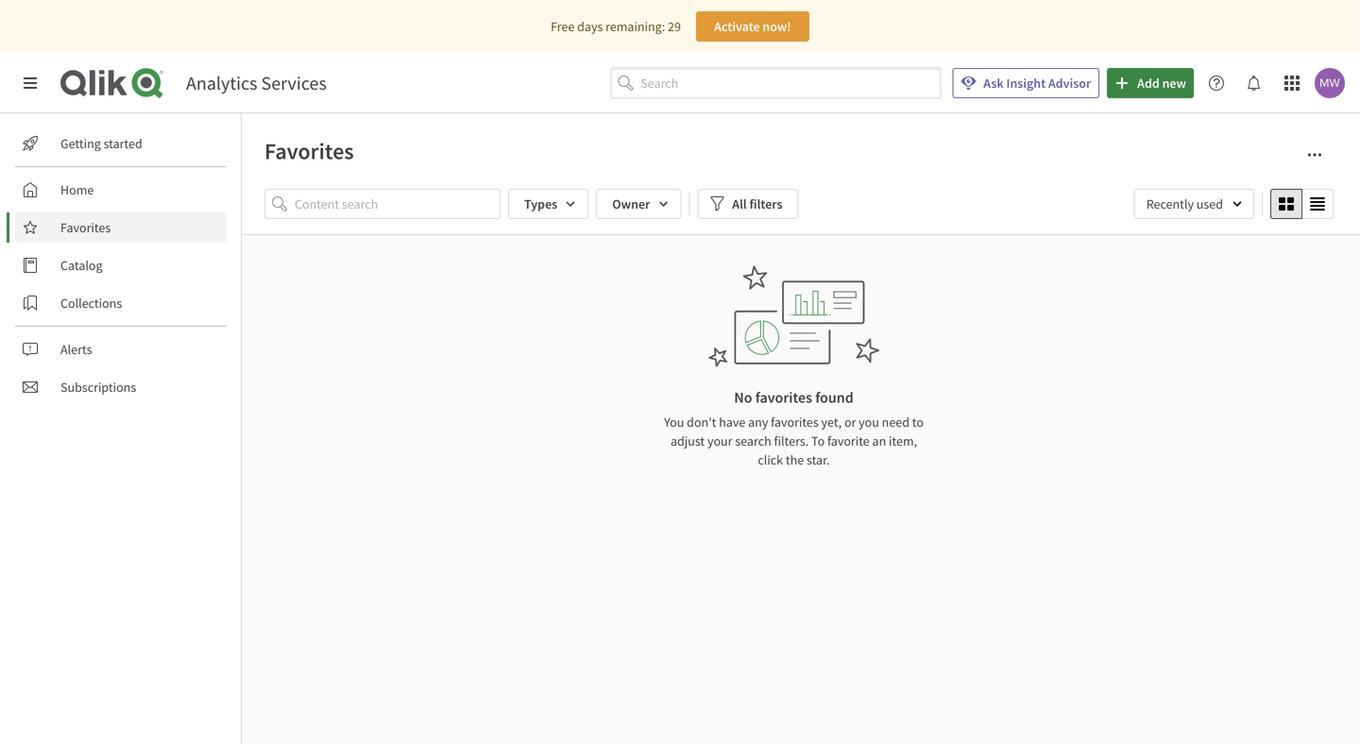 Task type: vqa. For each thing, say whether or not it's contained in the screenshot.
Rows per page:
no



Task type: describe. For each thing, give the bounding box(es) containing it.
Search text field
[[641, 68, 941, 99]]

collections link
[[15, 288, 227, 318]]

favorites inside navigation pane element
[[60, 219, 111, 236]]

types
[[524, 196, 558, 213]]

found
[[816, 388, 854, 407]]

alerts
[[60, 341, 92, 358]]

0 vertical spatial favorites
[[265, 137, 354, 165]]

advisor
[[1049, 75, 1092, 92]]

more actions image
[[1308, 147, 1323, 163]]

subscriptions link
[[15, 372, 227, 403]]

filters
[[750, 196, 783, 213]]

ask insight advisor
[[984, 75, 1092, 92]]

add new
[[1138, 75, 1187, 92]]

the
[[786, 452, 804, 469]]

need
[[882, 414, 910, 431]]

now!
[[763, 18, 792, 35]]

adjust
[[671, 433, 705, 450]]

all filters
[[733, 196, 783, 213]]

star.
[[807, 452, 830, 469]]

yet,
[[822, 414, 842, 431]]

insight
[[1007, 75, 1046, 92]]

have
[[719, 414, 746, 431]]

filters.
[[774, 433, 809, 450]]

analytics services
[[186, 71, 327, 95]]

home
[[60, 181, 94, 198]]

catalog link
[[15, 250, 227, 281]]

remaining:
[[606, 18, 665, 35]]

close sidebar menu image
[[23, 76, 38, 91]]

search
[[735, 433, 772, 450]]

alerts link
[[15, 335, 227, 365]]

add new button
[[1108, 68, 1194, 98]]

maria williams image
[[1315, 68, 1346, 98]]

activate now!
[[715, 18, 792, 35]]

ask insight advisor button
[[953, 68, 1100, 98]]

favorite
[[828, 433, 870, 450]]

services
[[261, 71, 327, 95]]

free
[[551, 18, 575, 35]]

item,
[[889, 433, 918, 450]]

catalog
[[60, 257, 103, 274]]

getting started
[[60, 135, 142, 152]]

you
[[859, 414, 880, 431]]

activate
[[715, 18, 760, 35]]



Task type: locate. For each thing, give the bounding box(es) containing it.
used
[[1197, 196, 1224, 213]]

1 vertical spatial favorites
[[60, 219, 111, 236]]

favorites up any
[[756, 388, 813, 407]]

Content search text field
[[295, 189, 501, 219]]

started
[[104, 135, 142, 152]]

or
[[845, 414, 856, 431]]

1 vertical spatial favorites
[[771, 414, 819, 431]]

recently
[[1147, 196, 1194, 213]]

all filters button
[[698, 189, 799, 219]]

favorites up "catalog"
[[60, 219, 111, 236]]

click
[[758, 452, 783, 469]]

navigation pane element
[[0, 121, 241, 410]]

to
[[812, 433, 825, 450]]

activate now! link
[[696, 11, 810, 42]]

29
[[668, 18, 681, 35]]

favorites
[[265, 137, 354, 165], [60, 219, 111, 236]]

0 horizontal spatial favorites
[[60, 219, 111, 236]]

favorites
[[756, 388, 813, 407], [771, 414, 819, 431]]

all
[[733, 196, 747, 213]]

1 horizontal spatial favorites
[[265, 137, 354, 165]]

getting started link
[[15, 129, 227, 159]]

no
[[734, 388, 753, 407]]

searchbar element
[[611, 68, 941, 99]]

favorites up filters.
[[771, 414, 819, 431]]

your
[[708, 433, 733, 450]]

analytics
[[186, 71, 258, 95]]

switch view group
[[1271, 189, 1334, 219]]

an
[[873, 433, 887, 450]]

0 vertical spatial favorites
[[756, 388, 813, 407]]

collections
[[60, 295, 122, 312]]

Recently used field
[[1135, 189, 1255, 219]]

recently used
[[1147, 196, 1224, 213]]

days
[[577, 18, 603, 35]]

subscriptions
[[60, 379, 136, 396]]

filters region
[[265, 185, 1338, 223]]

getting
[[60, 135, 101, 152]]

favorites down 'services'
[[265, 137, 354, 165]]

add
[[1138, 75, 1160, 92]]

ask
[[984, 75, 1004, 92]]

to
[[913, 414, 924, 431]]

free days remaining: 29
[[551, 18, 681, 35]]

analytics services element
[[186, 71, 327, 95]]

home link
[[15, 175, 227, 205]]

don't
[[687, 414, 717, 431]]

owner
[[613, 196, 650, 213]]

you
[[664, 414, 684, 431]]

owner button
[[596, 189, 682, 219]]

no favorites found you don't have any favorites yet, or you need to adjust your search filters. to favorite an item, click the star.
[[664, 388, 924, 469]]

favorites link
[[15, 213, 227, 243]]

new
[[1163, 75, 1187, 92]]

types button
[[508, 189, 589, 219]]

any
[[748, 414, 769, 431]]



